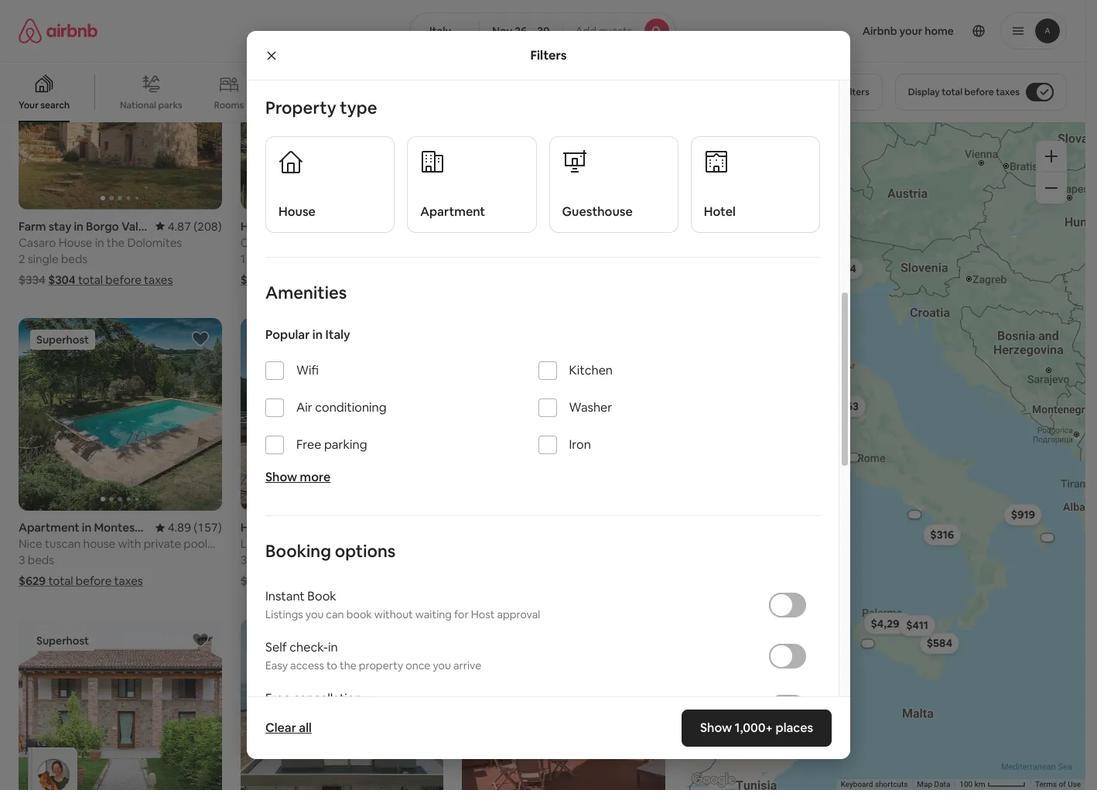 Task type: vqa. For each thing, say whether or not it's contained in the screenshot.
Capri
yes



Task type: locate. For each thing, give the bounding box(es) containing it.
1 2 from the left
[[19, 251, 25, 266]]

1 horizontal spatial you
[[433, 659, 451, 673]]

add to wishlist: home in viagrande image
[[413, 28, 431, 47]]

before right $629
[[76, 574, 112, 588]]

viagrande
[[288, 219, 344, 234]]

4.99 out of 5 average rating,  205 reviews image
[[599, 219, 665, 234]]

30
[[537, 24, 550, 38]]

-
[[311, 537, 315, 551]]

more
[[300, 469, 331, 485]]

italy left 'nov'
[[429, 24, 451, 38]]

iron
[[569, 437, 591, 453]]

parking
[[324, 437, 367, 453]]

the inside self check-in easy access to the property once you arrive
[[340, 659, 357, 673]]

terms
[[1035, 780, 1057, 789]]

in inside "casaro house in the dolomites 2 single beds $334 $304 total before taxes"
[[95, 235, 104, 250]]

2
[[19, 251, 25, 266], [462, 251, 469, 266]]

0 vertical spatial italy
[[429, 24, 451, 38]]

$304 inside 'button'
[[830, 261, 856, 275]]

beds right queen on the top of the page
[[508, 251, 534, 266]]

4.91
[[396, 219, 420, 234]]

total right $629
[[48, 574, 73, 588]]

100
[[960, 780, 973, 789]]

0 vertical spatial the
[[107, 235, 125, 250]]

0 vertical spatial you
[[306, 608, 324, 622]]

house inside "casaro house in the dolomites 2 single beds $334 $304 total before taxes"
[[59, 235, 92, 250]]

1 3 from the left
[[19, 553, 25, 568]]

the
[[107, 235, 125, 250], [340, 659, 357, 673]]

house right home
[[279, 204, 316, 220]]

display
[[908, 86, 940, 98]]

beds right single
[[61, 251, 88, 266]]

self check-in easy access to the property once you arrive
[[265, 639, 482, 673]]

free
[[296, 437, 321, 453], [265, 690, 291, 707]]

show left more
[[265, 469, 297, 485]]

2 left queen on the top of the page
[[462, 251, 469, 266]]

profile element
[[694, 0, 1067, 62]]

free for free parking
[[296, 437, 321, 453]]

free up "clear"
[[265, 690, 291, 707]]

1 vertical spatial show
[[700, 720, 732, 736]]

$584 down $411 'button'
[[927, 636, 952, 650]]

0 horizontal spatial $304
[[48, 272, 76, 287]]

display total before taxes
[[908, 86, 1020, 98]]

1 horizontal spatial the
[[340, 659, 357, 673]]

nov 26 – 30 button
[[479, 12, 563, 50]]

guesthouse
[[562, 204, 633, 220]]

2 queen beds
[[462, 251, 534, 266]]

total inside 1 double bed $584 total before taxes
[[270, 272, 295, 287]]

washer
[[569, 400, 612, 416]]

1 vertical spatial free
[[265, 690, 291, 707]]

easy
[[265, 659, 288, 673]]

1 horizontal spatial 3
[[240, 553, 247, 568]]

show for show 1,000+ places
[[700, 720, 732, 736]]

0 vertical spatial show
[[265, 469, 297, 485]]

total right display
[[942, 86, 963, 98]]

keyboard shortcuts
[[841, 780, 908, 789]]

3 up $629
[[19, 553, 25, 568]]

0 horizontal spatial the
[[107, 235, 125, 250]]

beds inside 3 beds $629 total before taxes
[[28, 553, 54, 568]]

in
[[276, 219, 285, 234], [510, 219, 520, 234], [95, 235, 104, 250], [313, 327, 323, 343], [328, 639, 338, 656]]

you
[[306, 608, 324, 622], [433, 659, 451, 673]]

italy inside button
[[429, 24, 451, 38]]

arrive
[[453, 659, 482, 673]]

beds down lina's
[[249, 553, 276, 568]]

2 left single
[[19, 251, 25, 266]]

0 horizontal spatial italy
[[325, 327, 350, 343]]

3 beds $629 total before taxes
[[19, 553, 143, 588]]

taxes inside "casaro house in the dolomites 2 single beds $334 $304 total before taxes"
[[144, 272, 173, 287]]

in left lucardo
[[510, 219, 520, 234]]

the right to
[[340, 659, 357, 673]]

taxes inside display total before taxes button
[[996, 86, 1020, 98]]

1 horizontal spatial show
[[700, 720, 732, 736]]

2 3 from the left
[[240, 553, 247, 568]]

dolomites
[[127, 235, 182, 250]]

show more button
[[265, 469, 331, 485]]

italy
[[429, 24, 451, 38], [325, 327, 350, 343]]

booking
[[265, 540, 331, 562]]

lina's dream - capri and ischia view 3 beds $2,363
[[240, 537, 430, 588]]

beds
[[61, 251, 88, 266], [508, 251, 534, 266], [28, 553, 54, 568], [249, 553, 276, 568]]

before inside 3 beds $629 total before taxes
[[76, 574, 112, 588]]

casaro
[[19, 235, 56, 250]]

total
[[942, 86, 963, 98], [78, 272, 103, 287], [270, 272, 295, 287], [48, 574, 73, 588]]

0 horizontal spatial 2
[[19, 251, 25, 266]]

iconic cities
[[365, 99, 417, 111]]

before
[[965, 86, 994, 98], [106, 272, 141, 287], [298, 272, 334, 287], [76, 574, 112, 588]]

before right display
[[965, 86, 994, 98]]

None search field
[[410, 12, 676, 50]]

1 vertical spatial italy
[[325, 327, 350, 343]]

1 vertical spatial you
[[433, 659, 451, 673]]

check-
[[290, 639, 328, 656]]

terms of use
[[1035, 780, 1081, 789]]

free parking
[[296, 437, 367, 453]]

in up to
[[328, 639, 338, 656]]

show more
[[265, 469, 331, 485]]

$363
[[833, 399, 858, 413]]

total down bed
[[270, 272, 295, 287]]

1 horizontal spatial $584
[[927, 636, 952, 650]]

you down the book
[[306, 608, 324, 622]]

add to wishlist: room in torreglia image
[[191, 631, 209, 650]]

1 horizontal spatial $304
[[830, 261, 856, 275]]

listings
[[265, 608, 303, 622]]

0 vertical spatial house
[[279, 204, 316, 220]]

queen
[[471, 251, 505, 266]]

1 horizontal spatial house
[[279, 204, 316, 220]]

you inside instant book listings you can book without waiting for host approval
[[306, 608, 324, 622]]

group
[[19, 17, 222, 210], [240, 17, 444, 210], [462, 17, 665, 210], [0, 62, 802, 122], [19, 318, 222, 511], [240, 318, 444, 511], [462, 318, 665, 511], [19, 619, 222, 790], [240, 619, 444, 790], [462, 619, 665, 790]]

3 down lina's
[[240, 553, 247, 568]]

national parks
[[120, 99, 183, 111]]

show left 1,000+ at right bottom
[[700, 720, 732, 736]]

map data
[[917, 780, 950, 789]]

cancellation
[[293, 690, 362, 707]]

double
[[248, 251, 285, 266]]

3 inside lina's dream - capri and ischia view 3 beds $2,363
[[240, 553, 247, 568]]

0 horizontal spatial 3
[[19, 553, 25, 568]]

0 vertical spatial $584
[[240, 272, 268, 287]]

1 horizontal spatial 2
[[462, 251, 469, 266]]

(205)
[[637, 219, 665, 234]]

italy right popular
[[325, 327, 350, 343]]

0 horizontal spatial free
[[265, 690, 291, 707]]

house
[[279, 204, 316, 220], [59, 235, 92, 250]]

guesthouse button
[[549, 136, 678, 233]]

you right once
[[433, 659, 451, 673]]

$584 inside 1 double bed $584 total before taxes
[[240, 272, 268, 287]]

access
[[290, 659, 324, 673]]

show 1,000+ places link
[[682, 710, 832, 747]]

before down bed
[[298, 272, 334, 287]]

$584
[[240, 272, 268, 287], [927, 636, 952, 650]]

the left dolomites
[[107, 235, 125, 250]]

host
[[471, 608, 495, 622]]

$334
[[19, 272, 46, 287]]

in right home
[[276, 219, 285, 234]]

100 km
[[960, 780, 987, 789]]

$411 button
[[899, 614, 935, 636]]

1 vertical spatial house
[[59, 235, 92, 250]]

add
[[576, 24, 597, 38]]

0 vertical spatial free
[[296, 437, 321, 453]]

free up more
[[296, 437, 321, 453]]

$4,290 button
[[864, 612, 913, 634]]

0 horizontal spatial $584
[[240, 272, 268, 287]]

your search
[[19, 99, 70, 111]]

in right popular
[[313, 327, 323, 343]]

total right $334
[[78, 272, 103, 287]]

clear all
[[265, 720, 312, 736]]

1 vertical spatial $584
[[927, 636, 952, 650]]

clear all button
[[258, 713, 319, 744]]

in for home
[[276, 219, 285, 234]]

beds up $629
[[28, 553, 54, 568]]

property
[[359, 659, 403, 673]]

1 horizontal spatial free
[[296, 437, 321, 453]]

$584 button
[[920, 632, 959, 654]]

to
[[327, 659, 337, 673]]

booking options
[[265, 540, 396, 562]]

before down dolomites
[[106, 272, 141, 287]]

and
[[349, 537, 369, 551]]

in left dolomites
[[95, 235, 104, 250]]

0 horizontal spatial show
[[265, 469, 297, 485]]

filters dialog
[[247, 31, 850, 790]]

cottage
[[462, 219, 508, 234]]

view
[[404, 537, 430, 551]]

your
[[19, 99, 39, 111]]

total inside "casaro house in the dolomites 2 single beds $334 $304 total before taxes"
[[78, 272, 103, 287]]

property type
[[265, 97, 377, 118]]

$584 down 1
[[240, 272, 268, 287]]

4.91 out of 5 average rating,  45 reviews image
[[384, 219, 444, 234]]

100 km button
[[955, 779, 1031, 790]]

0 horizontal spatial house
[[59, 235, 92, 250]]

1 horizontal spatial italy
[[429, 24, 451, 38]]

wifi
[[296, 362, 319, 379]]

italy inside filters dialog
[[325, 327, 350, 343]]

ischia
[[372, 537, 402, 551]]

taxes inside 1 double bed $584 total before taxes
[[336, 272, 365, 287]]

0 horizontal spatial you
[[306, 608, 324, 622]]

add to wishlist: cottage in lucardo image
[[634, 28, 653, 47]]

national
[[120, 99, 156, 111]]

total inside button
[[942, 86, 963, 98]]

$316
[[930, 527, 954, 541]]

1 double bed $584 total before taxes
[[240, 251, 365, 287]]

guests
[[599, 24, 632, 38]]

book
[[346, 608, 372, 622]]

1 vertical spatial the
[[340, 659, 357, 673]]

house up single
[[59, 235, 92, 250]]

in inside self check-in easy access to the property once you arrive
[[328, 639, 338, 656]]



Task type: describe. For each thing, give the bounding box(es) containing it.
$411
[[906, 618, 928, 632]]

the inside "casaro house in the dolomites 2 single beds $334 $304 total before taxes"
[[107, 235, 125, 250]]

instant
[[265, 588, 305, 605]]

google image
[[688, 770, 739, 790]]

you inside self check-in easy access to the property once you arrive
[[433, 659, 451, 673]]

taxes inside 3 beds $629 total before taxes
[[114, 574, 143, 588]]

4.99 (205)
[[611, 219, 665, 234]]

in for popular
[[313, 327, 323, 343]]

italy button
[[410, 12, 480, 50]]

1,000+
[[735, 720, 773, 736]]

before inside 1 double bed $584 total before taxes
[[298, 272, 334, 287]]

$629
[[19, 574, 46, 588]]

3 inside 3 beds $629 total before taxes
[[19, 553, 25, 568]]

$363 button
[[826, 395, 865, 417]]

zoom in image
[[1046, 150, 1058, 163]]

nov
[[492, 24, 512, 38]]

4.89 (157)
[[168, 520, 222, 535]]

(157)
[[194, 520, 222, 535]]

type
[[340, 97, 377, 118]]

air conditioning
[[296, 400, 387, 416]]

display total before taxes button
[[895, 74, 1067, 111]]

book
[[307, 588, 336, 605]]

$2,363
[[240, 574, 277, 588]]

$4,290
[[870, 616, 906, 630]]

4.89
[[168, 520, 191, 535]]

amazing pools
[[275, 99, 340, 111]]

zoom out image
[[1046, 182, 1058, 194]]

add to wishlist: apartment in montespertoli image
[[191, 330, 209, 348]]

casaro house in the dolomites 2 single beds $334 $304 total before taxes
[[19, 235, 182, 287]]

places
[[776, 720, 813, 736]]

use
[[1068, 780, 1081, 789]]

lucardo
[[522, 219, 567, 234]]

4.89 out of 5 average rating,  157 reviews image
[[155, 520, 222, 535]]

–
[[530, 24, 535, 38]]

map data button
[[917, 779, 950, 790]]

in for cottage
[[510, 219, 520, 234]]

$584 inside button
[[927, 636, 952, 650]]

single
[[28, 251, 59, 266]]

map
[[917, 780, 933, 789]]

$304 button
[[823, 257, 863, 279]]

none search field containing italy
[[410, 12, 676, 50]]

2 2 from the left
[[462, 251, 469, 266]]

beds inside lina's dream - capri and ischia view 3 beds $2,363
[[249, 553, 276, 568]]

popular in italy
[[265, 327, 350, 343]]

beds inside "casaro house in the dolomites 2 single beds $334 $304 total before taxes"
[[61, 251, 88, 266]]

4.91 (45)
[[396, 219, 444, 234]]

filters
[[530, 47, 567, 63]]

4.87 (208)
[[168, 219, 222, 234]]

cities
[[393, 99, 417, 111]]

before inside button
[[965, 86, 994, 98]]

keyboard shortcuts button
[[841, 779, 908, 790]]

$304 inside "casaro house in the dolomites 2 single beds $334 $304 total before taxes"
[[48, 272, 76, 287]]

clear
[[265, 720, 296, 736]]

$919 $316
[[930, 507, 1035, 541]]

shortcuts
[[875, 780, 908, 789]]

(45)
[[422, 219, 444, 234]]

house inside button
[[279, 204, 316, 220]]

4.87 out of 5 average rating,  208 reviews image
[[155, 219, 222, 234]]

nov 26 – 30
[[492, 24, 550, 38]]

2 inside "casaro house in the dolomites 2 single beds $334 $304 total before taxes"
[[19, 251, 25, 266]]

options
[[335, 540, 396, 562]]

can
[[326, 608, 344, 622]]

apartment button
[[407, 136, 537, 233]]

house button
[[265, 136, 395, 233]]

$316 button
[[923, 524, 961, 545]]

data
[[934, 780, 950, 789]]

show for show more
[[265, 469, 297, 485]]

approval
[[497, 608, 540, 622]]

instant book listings you can book without waiting for host approval
[[265, 588, 540, 622]]

4.87
[[168, 219, 191, 234]]

pools
[[316, 99, 340, 111]]

26
[[515, 24, 527, 38]]

google map
showing 20 stays. region
[[684, 122, 1086, 790]]

keyboard
[[841, 780, 873, 789]]

total inside 3 beds $629 total before taxes
[[48, 574, 73, 588]]

self
[[265, 639, 287, 656]]

amenities
[[265, 282, 347, 304]]

without
[[374, 608, 413, 622]]

group containing national parks
[[0, 62, 802, 122]]

free cancellation
[[265, 690, 362, 707]]

air
[[296, 400, 313, 416]]

lina's
[[240, 537, 270, 551]]

popular
[[265, 327, 310, 343]]

1
[[240, 251, 245, 266]]

free for free cancellation
[[265, 690, 291, 707]]

bed
[[287, 251, 309, 266]]

capri
[[318, 537, 346, 551]]

show 1,000+ places
[[700, 720, 813, 736]]

before inside "casaro house in the dolomites 2 single beds $334 $304 total before taxes"
[[106, 272, 141, 287]]

4.99
[[611, 219, 635, 234]]

(208)
[[194, 219, 222, 234]]

once
[[406, 659, 431, 673]]

home in viagrande
[[240, 219, 344, 234]]



